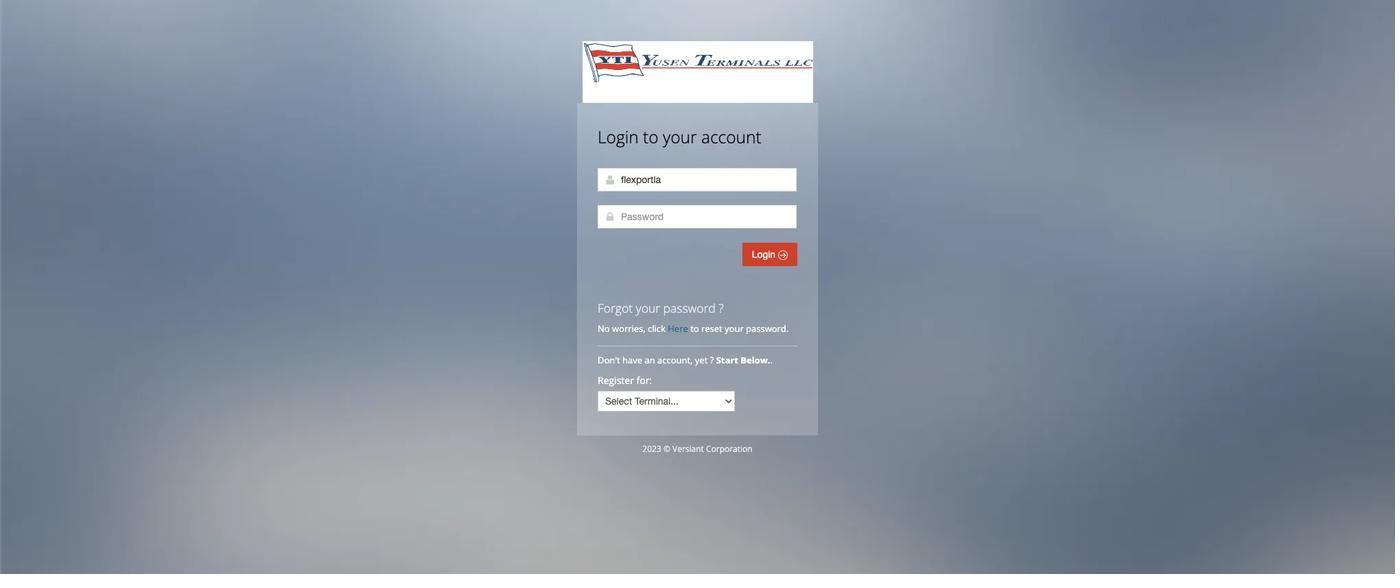 Task type: vqa. For each thing, say whether or not it's contained in the screenshot.
your
yes



Task type: locate. For each thing, give the bounding box(es) containing it.
0 horizontal spatial your
[[636, 300, 660, 316]]

login
[[598, 126, 639, 148], [752, 249, 778, 260]]

1 horizontal spatial login
[[752, 249, 778, 260]]

user image
[[605, 174, 616, 185]]

1 horizontal spatial ?
[[719, 300, 724, 316]]

your right reset
[[725, 323, 744, 335]]

don't
[[598, 354, 620, 367]]

here link
[[668, 323, 688, 335]]

worries,
[[612, 323, 646, 335]]

1 horizontal spatial to
[[691, 323, 699, 335]]

your
[[663, 126, 697, 148], [636, 300, 660, 316], [725, 323, 744, 335]]

your up 'username' text box
[[663, 126, 697, 148]]

.
[[771, 354, 773, 367]]

1 vertical spatial ?
[[710, 354, 714, 367]]

? inside forgot your password ? no worries, click here to reset your password.
[[719, 300, 724, 316]]

to right here link
[[691, 323, 699, 335]]

start
[[716, 354, 739, 367]]

no
[[598, 323, 610, 335]]

click
[[648, 323, 666, 335]]

? up reset
[[719, 300, 724, 316]]

to up 'username' text box
[[643, 126, 659, 148]]

login for login to your account
[[598, 126, 639, 148]]

0 vertical spatial ?
[[719, 300, 724, 316]]

your up the click
[[636, 300, 660, 316]]

?
[[719, 300, 724, 316], [710, 354, 714, 367]]

0 horizontal spatial ?
[[710, 354, 714, 367]]

for:
[[637, 374, 652, 387]]

swapright image
[[778, 251, 788, 260]]

2 horizontal spatial your
[[725, 323, 744, 335]]

login inside button
[[752, 249, 778, 260]]

0 vertical spatial login
[[598, 126, 639, 148]]

to
[[643, 126, 659, 148], [691, 323, 699, 335]]

password
[[664, 300, 716, 316]]

to inside forgot your password ? no worries, click here to reset your password.
[[691, 323, 699, 335]]

0 vertical spatial to
[[643, 126, 659, 148]]

below.
[[741, 354, 771, 367]]

have
[[623, 354, 643, 367]]

account,
[[658, 354, 693, 367]]

0 vertical spatial your
[[663, 126, 697, 148]]

register
[[598, 374, 634, 387]]

2023
[[643, 443, 662, 455]]

? right yet
[[710, 354, 714, 367]]

0 horizontal spatial login
[[598, 126, 639, 148]]

corporation
[[706, 443, 753, 455]]

2 vertical spatial your
[[725, 323, 744, 335]]

an
[[645, 354, 655, 367]]

1 vertical spatial login
[[752, 249, 778, 260]]

Password password field
[[598, 205, 797, 229]]

1 vertical spatial to
[[691, 323, 699, 335]]

lock image
[[605, 211, 616, 222]]



Task type: describe. For each thing, give the bounding box(es) containing it.
login for login
[[752, 249, 778, 260]]

0 horizontal spatial to
[[643, 126, 659, 148]]

account
[[702, 126, 762, 148]]

forgot your password ? no worries, click here to reset your password.
[[598, 300, 789, 335]]

here
[[668, 323, 688, 335]]

register for:
[[598, 374, 652, 387]]

yet
[[695, 354, 708, 367]]

login button
[[743, 243, 798, 266]]

reset
[[702, 323, 723, 335]]

don't have an account, yet ? start below. .
[[598, 354, 775, 367]]

©
[[664, 443, 671, 455]]

login to your account
[[598, 126, 762, 148]]

2023 © versiant corporation
[[643, 443, 753, 455]]

1 vertical spatial your
[[636, 300, 660, 316]]

1 horizontal spatial your
[[663, 126, 697, 148]]

versiant
[[673, 443, 704, 455]]

forgot
[[598, 300, 633, 316]]

password.
[[746, 323, 789, 335]]

Username text field
[[598, 168, 797, 192]]



